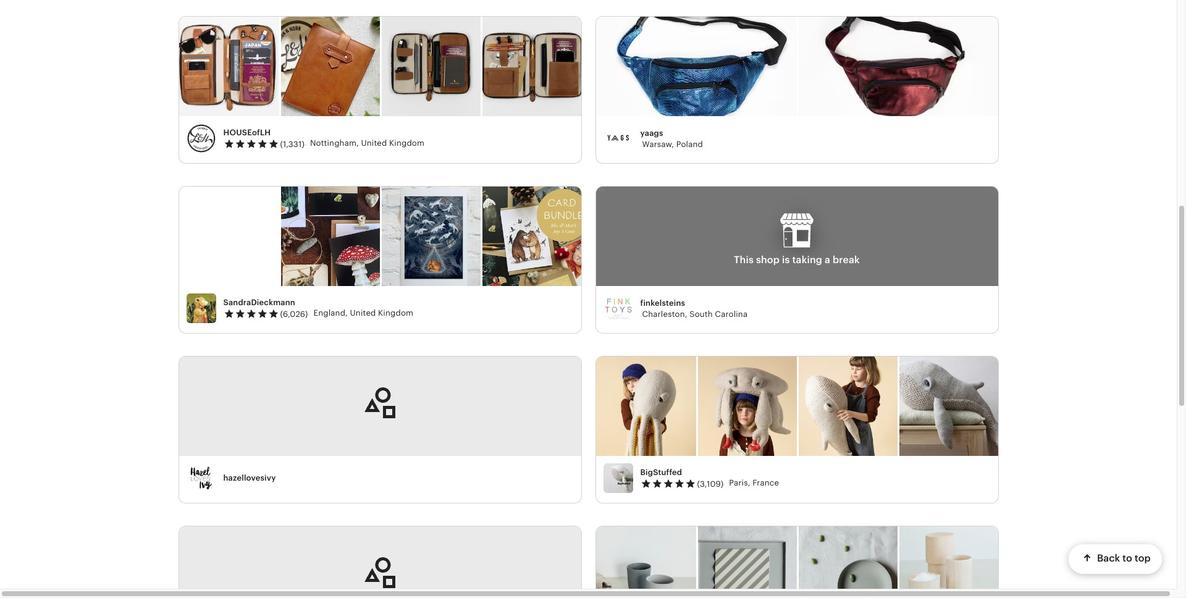 Task type: describe. For each thing, give the bounding box(es) containing it.
england, united kingdom
[[314, 309, 413, 318]]

back
[[1097, 552, 1120, 564]]

to
[[1123, 552, 1133, 564]]

(6,026)
[[280, 309, 308, 319]]

france
[[753, 478, 779, 488]]

avatar belonging to yaags image
[[603, 124, 633, 153]]

kingdom for nottingham, united kingdom
[[389, 139, 425, 148]]

yaags warsaw, poland
[[640, 129, 703, 149]]

top
[[1135, 552, 1151, 564]]

paris, france
[[729, 478, 779, 488]]

back to top
[[1097, 552, 1151, 564]]

this
[[734, 254, 754, 266]]

finkelsteins
[[640, 299, 685, 308]]

is
[[782, 254, 790, 266]]

nottingham, united kingdom
[[310, 139, 425, 148]]

bigstuffed
[[640, 468, 682, 477]]

shop
[[756, 254, 780, 266]]

houseoflh
[[223, 128, 271, 137]]

england,
[[314, 309, 348, 318]]

back to top button
[[1069, 544, 1162, 574]]

break
[[833, 254, 860, 266]]

avatar belonging to bigstuffed image
[[603, 464, 633, 493]]

hazellovesivy link
[[179, 456, 581, 501]]

a
[[825, 254, 830, 266]]

nottingham,
[[310, 139, 359, 148]]

united for nottingham,
[[361, 139, 387, 148]]

united for england,
[[350, 309, 376, 318]]



Task type: vqa. For each thing, say whether or not it's contained in the screenshot.
to
yes



Task type: locate. For each thing, give the bounding box(es) containing it.
finkelsteins charleston, south carolina
[[640, 299, 748, 319]]

poland
[[676, 139, 703, 149]]

0 vertical spatial kingdom
[[389, 139, 425, 148]]

paris,
[[729, 478, 750, 488]]

item from this shop image
[[179, 17, 279, 116], [281, 17, 380, 116], [382, 17, 481, 116], [482, 17, 581, 116], [596, 17, 797, 116], [799, 17, 998, 116], [179, 187, 279, 286], [281, 187, 380, 286], [382, 187, 481, 286], [482, 187, 581, 286], [596, 357, 696, 456], [698, 357, 797, 456], [799, 357, 898, 456], [899, 357, 998, 456], [596, 527, 696, 598], [698, 527, 797, 598], [799, 527, 898, 598], [899, 527, 998, 598]]

avatar belonging to hazellovesivy image
[[186, 464, 216, 493]]

avatar belonging to houseoflh image
[[186, 124, 216, 153]]

carolina
[[715, 309, 748, 319]]

avatar belonging to finkelsteins image
[[603, 294, 633, 323]]

yaags
[[640, 129, 663, 138]]

1 vertical spatial kingdom
[[378, 309, 413, 318]]

kingdom for england, united kingdom
[[378, 309, 413, 318]]

south
[[690, 309, 713, 319]]

1 vertical spatial united
[[350, 309, 376, 318]]

warsaw,
[[642, 139, 674, 149]]

hazellovesivy
[[223, 473, 276, 483]]

this shop is taking a break
[[734, 254, 860, 266]]

(1,331)
[[280, 139, 305, 149]]

avatar belonging to sandradieckmann image
[[186, 294, 216, 323]]

charleston,
[[642, 309, 687, 319]]

kingdom
[[389, 139, 425, 148], [378, 309, 413, 318]]

taking
[[792, 254, 822, 266]]

0 vertical spatial united
[[361, 139, 387, 148]]

(3,109)
[[697, 479, 724, 488]]

united
[[361, 139, 387, 148], [350, 309, 376, 318]]

sandradieckmann
[[223, 298, 295, 307]]

united right nottingham,
[[361, 139, 387, 148]]

united right england,
[[350, 309, 376, 318]]



